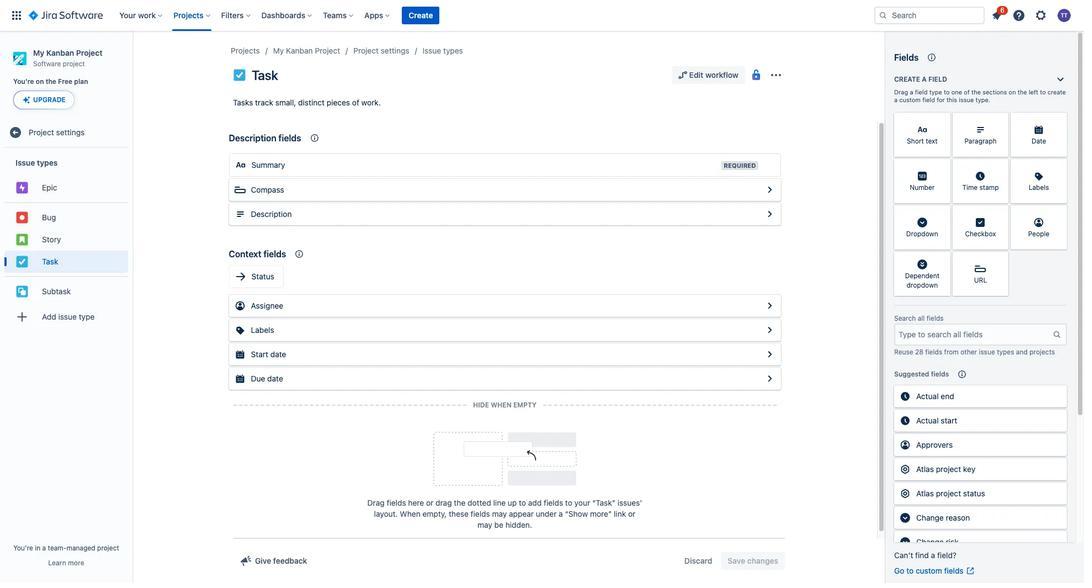 Task type: vqa. For each thing, say whether or not it's contained in the screenshot.
Give feedback on the bottom left
yes



Task type: locate. For each thing, give the bounding box(es) containing it.
fields up under at the bottom
[[544, 498, 563, 508]]

my for my kanban project software project
[[33, 48, 44, 57]]

url
[[974, 276, 987, 285]]

summary
[[251, 160, 285, 169]]

your profile and settings image
[[1058, 9, 1071, 22]]

approvers button
[[894, 434, 1067, 456]]

0 vertical spatial custom
[[900, 96, 921, 103]]

0 horizontal spatial types
[[37, 158, 58, 167]]

1 change from the top
[[916, 513, 944, 522]]

0 horizontal spatial projects
[[173, 10, 204, 20]]

field left for
[[923, 96, 935, 103]]

1 vertical spatial issue
[[58, 312, 77, 321]]

more information about the context fields image
[[293, 247, 306, 261]]

1 vertical spatial field
[[915, 88, 928, 96]]

my
[[273, 46, 284, 55], [33, 48, 44, 57]]

type inside button
[[79, 312, 95, 321]]

1 vertical spatial change
[[916, 537, 944, 547]]

the up these
[[454, 498, 466, 508]]

can't find a field?
[[894, 550, 957, 560]]

workflow
[[706, 70, 739, 80]]

more information image
[[936, 114, 949, 127], [994, 114, 1008, 127], [936, 160, 949, 173], [1053, 206, 1066, 220]]

1 actual from the top
[[916, 391, 939, 401]]

apps
[[364, 10, 383, 20]]

description up summary
[[229, 133, 276, 143]]

1 vertical spatial settings
[[56, 127, 85, 137]]

issue types up 'epic'
[[15, 158, 58, 167]]

task down the story
[[42, 257, 58, 266]]

description for description fields
[[229, 133, 276, 143]]

project settings down apps popup button
[[353, 46, 409, 55]]

issue right add
[[58, 312, 77, 321]]

tasks
[[233, 98, 253, 107]]

description down compass in the left top of the page
[[251, 209, 292, 219]]

1 vertical spatial create
[[894, 75, 920, 83]]

2 group from the top
[[4, 202, 128, 276]]

issue types
[[423, 46, 463, 55], [15, 158, 58, 167]]

more information image for labels
[[1053, 160, 1066, 173]]

change reason
[[916, 513, 970, 522]]

this link will be opened in a new tab image
[[966, 566, 975, 575]]

issue down one
[[959, 96, 974, 103]]

open field configuration image for assignee
[[763, 299, 777, 312]]

1 you're from the top
[[13, 77, 34, 86]]

custom down can't find a field?
[[916, 566, 942, 575]]

compass button
[[229, 179, 781, 201]]

issue inside group
[[15, 158, 35, 167]]

dependent dropdown
[[905, 272, 940, 289]]

types down primary element
[[443, 46, 463, 55]]

description
[[229, 133, 276, 143], [251, 209, 292, 219]]

1 vertical spatial task
[[42, 257, 58, 266]]

to right go
[[907, 566, 914, 575]]

to
[[944, 88, 950, 96], [1040, 88, 1046, 96], [519, 498, 526, 508], [565, 498, 572, 508], [907, 566, 914, 575]]

settings down apps popup button
[[381, 46, 409, 55]]

fields left more information about the suggested fields icon
[[931, 370, 949, 378]]

drag up "layout."
[[367, 498, 385, 508]]

atlas
[[916, 464, 934, 474], [916, 489, 934, 498]]

0 vertical spatial open field configuration image
[[763, 183, 777, 197]]

reuse
[[894, 348, 914, 356]]

the inside drag fields here or drag the dotted line up to add fields to your "task" issues' layout. when empty, these fields may appear under a "show more" link or may be hidden.
[[454, 498, 466, 508]]

open field configuration image inside assignee button
[[763, 299, 777, 312]]

1 vertical spatial issue
[[15, 158, 35, 167]]

0 horizontal spatial issue types
[[15, 158, 58, 167]]

open field configuration image inside start date button
[[763, 348, 777, 361]]

open field configuration image for due date
[[763, 372, 777, 385]]

date right due at the left bottom
[[267, 374, 283, 383]]

more information image for number
[[936, 160, 949, 173]]

1 vertical spatial custom
[[916, 566, 942, 575]]

start date button
[[229, 343, 781, 365]]

may
[[492, 509, 507, 519], [478, 520, 492, 530]]

of left work. at top
[[352, 98, 359, 107]]

project inside my kanban project software project
[[76, 48, 102, 57]]

0 horizontal spatial task
[[42, 257, 58, 266]]

2 you're from the top
[[13, 544, 33, 552]]

task
[[252, 67, 278, 83], [42, 257, 58, 266]]

0 vertical spatial you're
[[13, 77, 34, 86]]

add issue type
[[42, 312, 95, 321]]

more information image for date
[[1053, 114, 1066, 127]]

managed
[[67, 544, 95, 552]]

here
[[408, 498, 424, 508]]

project up plan
[[76, 48, 102, 57]]

open field configuration image inside compass button
[[763, 183, 777, 197]]

2 change from the top
[[916, 537, 944, 547]]

issue down primary element
[[423, 46, 441, 55]]

type up for
[[930, 88, 942, 96]]

issue for group containing issue types
[[15, 158, 35, 167]]

labels up people
[[1029, 184, 1049, 192]]

field
[[929, 75, 947, 83], [915, 88, 928, 96], [923, 96, 935, 103]]

projects up issue type icon
[[231, 46, 260, 55]]

2 vertical spatial types
[[997, 348, 1014, 356]]

on up upgrade button
[[36, 77, 44, 86]]

1 vertical spatial of
[[352, 98, 359, 107]]

drag for drag a field type to one of the sections on the left to create a custom field for this issue type.
[[894, 88, 908, 96]]

go to custom fields
[[894, 566, 964, 575]]

projects inside dropdown button
[[173, 10, 204, 20]]

field for create
[[929, 75, 947, 83]]

more information about the context fields image
[[308, 131, 321, 145]]

fields left more information about the context fields image
[[264, 249, 286, 259]]

fields left more information about the context fields icon
[[279, 133, 301, 143]]

issue types for issue types link
[[423, 46, 463, 55]]

you're up upgrade button
[[13, 77, 34, 86]]

open field configuration image for labels
[[763, 324, 777, 337]]

give
[[255, 556, 271, 565]]

issue inside "drag a field type to one of the sections on the left to create a custom field for this issue type."
[[959, 96, 974, 103]]

go to custom fields link
[[894, 565, 975, 576]]

0 horizontal spatial type
[[79, 312, 95, 321]]

1 vertical spatial atlas
[[916, 489, 934, 498]]

1 horizontal spatial create
[[894, 75, 920, 83]]

0 vertical spatial on
[[36, 77, 44, 86]]

of
[[964, 88, 970, 96], [352, 98, 359, 107]]

or down issues'
[[628, 509, 636, 519]]

issue right other
[[979, 348, 995, 356]]

to right the left
[[1040, 88, 1046, 96]]

date for due date
[[267, 374, 283, 383]]

project settings down upgrade
[[29, 127, 85, 137]]

due
[[251, 374, 265, 383]]

0 horizontal spatial project settings
[[29, 127, 85, 137]]

"task"
[[592, 498, 616, 508]]

more information image for checkbox
[[994, 206, 1008, 220]]

issue types link
[[423, 44, 463, 57]]

discard
[[685, 556, 712, 565]]

type down subtask link
[[79, 312, 95, 321]]

1 vertical spatial you're
[[13, 544, 33, 552]]

2 vertical spatial field
[[923, 96, 935, 103]]

0 horizontal spatial drag
[[367, 498, 385, 508]]

drag down create a field
[[894, 88, 908, 96]]

1 vertical spatial issue types
[[15, 158, 58, 167]]

group
[[4, 148, 128, 335], [4, 202, 128, 276]]

my for my kanban project
[[273, 46, 284, 55]]

context
[[229, 249, 261, 259]]

edit workflow
[[689, 70, 739, 80]]

change up can't find a field?
[[916, 537, 944, 547]]

1 horizontal spatial drag
[[894, 88, 908, 96]]

0 vertical spatial field
[[929, 75, 947, 83]]

types up 'epic'
[[37, 158, 58, 167]]

0 vertical spatial issue
[[959, 96, 974, 103]]

issue up epic link
[[15, 158, 35, 167]]

settings down upgrade
[[56, 127, 85, 137]]

stamp
[[980, 184, 999, 192]]

atlas up change reason
[[916, 489, 934, 498]]

number
[[910, 184, 935, 192]]

1 group from the top
[[4, 148, 128, 335]]

0 vertical spatial project settings link
[[353, 44, 409, 57]]

0 vertical spatial create
[[409, 10, 433, 20]]

kanban inside my kanban project software project
[[46, 48, 74, 57]]

my right projects link
[[273, 46, 284, 55]]

drag inside "drag a field type to one of the sections on the left to create a custom field for this issue type."
[[894, 88, 908, 96]]

date inside button
[[267, 374, 283, 383]]

fields right all
[[927, 314, 944, 322]]

status
[[251, 272, 274, 281]]

suggested
[[894, 370, 929, 378]]

context fields
[[229, 249, 286, 259]]

teams button
[[320, 7, 358, 24]]

type
[[930, 88, 942, 96], [79, 312, 95, 321]]

0 vertical spatial change
[[916, 513, 944, 522]]

atlas for atlas project key
[[916, 464, 934, 474]]

more information about the suggested fields image
[[956, 368, 969, 381]]

custom
[[900, 96, 921, 103], [916, 566, 942, 575]]

your work
[[119, 10, 156, 20]]

start
[[251, 349, 268, 359]]

teams
[[323, 10, 347, 20]]

labels up start
[[251, 325, 274, 335]]

field up for
[[929, 75, 947, 83]]

0 horizontal spatial issue
[[58, 312, 77, 321]]

0 horizontal spatial or
[[426, 498, 434, 508]]

the left free
[[46, 77, 56, 86]]

project settings link down upgrade
[[4, 122, 128, 144]]

change
[[916, 513, 944, 522], [916, 537, 944, 547]]

date right start
[[270, 349, 286, 359]]

under
[[536, 509, 557, 519]]

task right issue type icon
[[252, 67, 278, 83]]

0 vertical spatial task
[[252, 67, 278, 83]]

edit
[[689, 70, 704, 80]]

upgrade
[[33, 96, 66, 104]]

my inside my kanban project software project
[[33, 48, 44, 57]]

of right one
[[964, 88, 970, 96]]

custom down create a field
[[900, 96, 921, 103]]

drag inside drag fields here or drag the dotted line up to add fields to your "task" issues' layout. when empty, these fields may appear under a "show more" link or may be hidden.
[[367, 498, 385, 508]]

create up issue types link
[[409, 10, 433, 20]]

0 horizontal spatial kanban
[[46, 48, 74, 57]]

1 vertical spatial projects
[[231, 46, 260, 55]]

description for description
[[251, 209, 292, 219]]

1 vertical spatial may
[[478, 520, 492, 530]]

actual left end
[[916, 391, 939, 401]]

filters
[[221, 10, 244, 20]]

fields
[[894, 52, 919, 62]]

kanban down dashboards popup button
[[286, 46, 313, 55]]

1 horizontal spatial my
[[273, 46, 284, 55]]

1 vertical spatial description
[[251, 209, 292, 219]]

0 vertical spatial description
[[229, 133, 276, 143]]

1 vertical spatial project settings link
[[4, 122, 128, 144]]

0 vertical spatial project settings
[[353, 46, 409, 55]]

1 vertical spatial date
[[267, 374, 283, 383]]

open field configuration image inside labels button
[[763, 324, 777, 337]]

1 atlas from the top
[[916, 464, 934, 474]]

1 horizontal spatial project settings link
[[353, 44, 409, 57]]

may left 'be'
[[478, 520, 492, 530]]

project left the key
[[936, 464, 961, 474]]

0 vertical spatial issue
[[423, 46, 441, 55]]

date
[[270, 349, 286, 359], [267, 374, 283, 383]]

0 horizontal spatial issue
[[15, 158, 35, 167]]

edit workflow button
[[672, 66, 745, 84]]

the
[[46, 77, 56, 86], [972, 88, 981, 96], [1018, 88, 1027, 96], [454, 498, 466, 508]]

dropdown
[[907, 281, 938, 289]]

to up "show
[[565, 498, 572, 508]]

open field configuration image inside due date button
[[763, 372, 777, 385]]

to right the up
[[519, 498, 526, 508]]

project settings link down apps popup button
[[353, 44, 409, 57]]

1 vertical spatial open field configuration image
[[763, 299, 777, 312]]

issue
[[959, 96, 974, 103], [58, 312, 77, 321], [979, 348, 995, 356]]

assignee
[[251, 301, 283, 310]]

fields right 28
[[925, 348, 943, 356]]

1 vertical spatial on
[[1009, 88, 1016, 96]]

kanban for my kanban project software project
[[46, 48, 74, 57]]

date for start date
[[270, 349, 286, 359]]

create for create a field
[[894, 75, 920, 83]]

1 horizontal spatial labels
[[1029, 184, 1049, 192]]

0 vertical spatial of
[[964, 88, 970, 96]]

fields down dotted
[[471, 509, 490, 519]]

more"
[[590, 509, 612, 519]]

my up software
[[33, 48, 44, 57]]

on right sections
[[1009, 88, 1016, 96]]

tasks track small, distinct pieces of work.
[[233, 98, 381, 107]]

epic
[[42, 183, 57, 192]]

sections
[[983, 88, 1007, 96]]

0 vertical spatial or
[[426, 498, 434, 508]]

1 vertical spatial labels
[[251, 325, 274, 335]]

description inside button
[[251, 209, 292, 219]]

or up empty,
[[426, 498, 434, 508]]

0 vertical spatial drag
[[894, 88, 908, 96]]

2 atlas from the top
[[916, 489, 934, 498]]

fields
[[279, 133, 301, 143], [264, 249, 286, 259], [927, 314, 944, 322], [925, 348, 943, 356], [931, 370, 949, 378], [387, 498, 406, 508], [544, 498, 563, 508], [471, 509, 490, 519], [944, 566, 964, 575]]

projects right work
[[173, 10, 204, 20]]

open field configuration image inside the description button
[[763, 208, 777, 221]]

0 vertical spatial atlas
[[916, 464, 934, 474]]

create down fields
[[894, 75, 920, 83]]

2 open field configuration image from the top
[[763, 299, 777, 312]]

date inside button
[[270, 349, 286, 359]]

change up change risk
[[916, 513, 944, 522]]

0 vertical spatial labels
[[1029, 184, 1049, 192]]

4 open field configuration image from the top
[[763, 372, 777, 385]]

1 horizontal spatial projects
[[231, 46, 260, 55]]

banner
[[0, 0, 1084, 31]]

atlas for atlas project status
[[916, 489, 934, 498]]

2 horizontal spatial issue
[[979, 348, 995, 356]]

issue types down primary element
[[423, 46, 463, 55]]

you're left "in"
[[13, 544, 33, 552]]

1 open field configuration image from the top
[[763, 183, 777, 197]]

issue types for group containing issue types
[[15, 158, 58, 167]]

0 vertical spatial settings
[[381, 46, 409, 55]]

dotted
[[468, 498, 491, 508]]

0 horizontal spatial my
[[33, 48, 44, 57]]

2 actual from the top
[[916, 416, 939, 425]]

end
[[941, 391, 954, 401]]

1 horizontal spatial or
[[628, 509, 636, 519]]

status
[[963, 489, 985, 498]]

issue types inside group
[[15, 158, 58, 167]]

open field configuration image
[[763, 183, 777, 197], [763, 299, 777, 312]]

field down create a field
[[915, 88, 928, 96]]

1 horizontal spatial types
[[443, 46, 463, 55]]

1 horizontal spatial on
[[1009, 88, 1016, 96]]

more information image for short text
[[936, 114, 949, 127]]

kanban up software
[[46, 48, 74, 57]]

the up type.
[[972, 88, 981, 96]]

more information image
[[1053, 114, 1066, 127], [994, 160, 1008, 173], [1053, 160, 1066, 173], [936, 206, 949, 220], [994, 206, 1008, 220]]

banner containing your work
[[0, 0, 1084, 31]]

the left the left
[[1018, 88, 1027, 96]]

0 vertical spatial type
[[930, 88, 942, 96]]

may down the "line"
[[492, 509, 507, 519]]

checkbox
[[965, 230, 996, 238]]

when
[[400, 509, 421, 519]]

1 horizontal spatial issue
[[959, 96, 974, 103]]

1 vertical spatial actual
[[916, 416, 939, 425]]

actual left "start"
[[916, 416, 939, 425]]

0 horizontal spatial labels
[[251, 325, 274, 335]]

find
[[915, 550, 929, 560]]

primary element
[[7, 0, 875, 31]]

1 vertical spatial type
[[79, 312, 95, 321]]

1 horizontal spatial issue types
[[423, 46, 463, 55]]

1 horizontal spatial issue
[[423, 46, 441, 55]]

1 horizontal spatial type
[[930, 88, 942, 96]]

project up plan
[[63, 60, 85, 68]]

1 horizontal spatial settings
[[381, 46, 409, 55]]

change for change risk
[[916, 537, 944, 547]]

create inside button
[[409, 10, 433, 20]]

this
[[947, 96, 957, 103]]

project right managed
[[97, 544, 119, 552]]

0 horizontal spatial settings
[[56, 127, 85, 137]]

types left and
[[997, 348, 1014, 356]]

1 vertical spatial or
[[628, 509, 636, 519]]

3 open field configuration image from the top
[[763, 348, 777, 361]]

0 vertical spatial issue types
[[423, 46, 463, 55]]

0 vertical spatial date
[[270, 349, 286, 359]]

my inside my kanban project link
[[273, 46, 284, 55]]

1 vertical spatial drag
[[367, 498, 385, 508]]

search all fields
[[894, 314, 944, 322]]

fields up "layout."
[[387, 498, 406, 508]]

0 vertical spatial projects
[[173, 10, 204, 20]]

0 horizontal spatial of
[[352, 98, 359, 107]]

1 horizontal spatial of
[[964, 88, 970, 96]]

add issue type image
[[15, 310, 29, 324]]

2 open field configuration image from the top
[[763, 324, 777, 337]]

task inside 'link'
[[42, 257, 58, 266]]

software
[[33, 60, 61, 68]]

0 horizontal spatial create
[[409, 10, 433, 20]]

atlas down approvers
[[916, 464, 934, 474]]

1 horizontal spatial kanban
[[286, 46, 313, 55]]

kanban for my kanban project
[[286, 46, 313, 55]]

create
[[409, 10, 433, 20], [894, 75, 920, 83]]

or
[[426, 498, 434, 508], [628, 509, 636, 519]]

required
[[724, 162, 756, 169]]

projects
[[173, 10, 204, 20], [231, 46, 260, 55]]

Type to search all fields text field
[[895, 325, 1053, 344]]

1 open field configuration image from the top
[[763, 208, 777, 221]]

custom inside "drag a field type to one of the sections on the left to create a custom field for this issue type."
[[900, 96, 921, 103]]

actual start button
[[894, 410, 1067, 432]]

jira software image
[[29, 9, 103, 22], [29, 9, 103, 22]]

0 vertical spatial actual
[[916, 391, 939, 401]]

open field configuration image
[[763, 208, 777, 221], [763, 324, 777, 337], [763, 348, 777, 361], [763, 372, 777, 385]]

learn more button
[[48, 559, 84, 568]]



Task type: describe. For each thing, give the bounding box(es) containing it.
more options image
[[770, 68, 783, 82]]

help image
[[1013, 9, 1026, 22]]

projects button
[[170, 7, 215, 24]]

project inside my kanban project software project
[[63, 60, 85, 68]]

your
[[575, 498, 590, 508]]

create a field
[[894, 75, 947, 83]]

suggested fields
[[894, 370, 949, 378]]

other
[[961, 348, 977, 356]]

type inside "drag a field type to one of the sections on the left to create a custom field for this issue type."
[[930, 88, 942, 96]]

all
[[918, 314, 925, 322]]

create for create
[[409, 10, 433, 20]]

on inside "drag a field type to one of the sections on the left to create a custom field for this issue type."
[[1009, 88, 1016, 96]]

my kanban project software project
[[33, 48, 102, 68]]

filters button
[[218, 7, 255, 24]]

date
[[1032, 137, 1046, 145]]

these
[[449, 509, 469, 519]]

reason
[[946, 513, 970, 522]]

0 horizontal spatial project settings link
[[4, 122, 128, 144]]

group containing issue types
[[4, 148, 128, 335]]

issue for issue types link
[[423, 46, 441, 55]]

drag for drag fields here or drag the dotted line up to add fields to your "task" issues' layout. when empty, these fields may appear under a "show more" link or may be hidden.
[[367, 498, 385, 508]]

more information image for people
[[1053, 206, 1066, 220]]

a inside drag fields here or drag the dotted line up to add fields to your "task" issues' layout. when empty, these fields may appear under a "show more" link or may be hidden.
[[559, 509, 563, 519]]

paragraph
[[965, 137, 997, 145]]

atlas project status button
[[894, 483, 1067, 505]]

project down upgrade button
[[29, 127, 54, 137]]

open field configuration image for compass
[[763, 183, 777, 197]]

1 horizontal spatial project settings
[[353, 46, 409, 55]]

2 vertical spatial issue
[[979, 348, 995, 356]]

projects for projects link
[[231, 46, 260, 55]]

open field configuration image for description
[[763, 208, 777, 221]]

learn more
[[48, 559, 84, 567]]

labels inside button
[[251, 325, 274, 335]]

go
[[894, 566, 905, 575]]

project down atlas project key
[[936, 489, 961, 498]]

approvers
[[916, 440, 953, 449]]

give feedback
[[255, 556, 307, 565]]

story link
[[4, 229, 128, 251]]

for
[[937, 96, 945, 103]]

actual end
[[916, 391, 954, 401]]

dashboards button
[[258, 7, 316, 24]]

notifications image
[[990, 9, 1004, 22]]

28
[[915, 348, 924, 356]]

line
[[493, 498, 506, 508]]

my kanban project link
[[273, 44, 340, 57]]

time
[[963, 184, 978, 192]]

key
[[963, 464, 976, 474]]

1 vertical spatial types
[[37, 158, 58, 167]]

0 horizontal spatial on
[[36, 77, 44, 86]]

atlas project key
[[916, 464, 976, 474]]

more information image for time stamp
[[994, 160, 1008, 173]]

small,
[[275, 98, 296, 107]]

hidden.
[[506, 520, 532, 530]]

1 vertical spatial project settings
[[29, 127, 85, 137]]

dependent
[[905, 272, 940, 280]]

be
[[494, 520, 503, 530]]

sidebar navigation image
[[120, 44, 145, 66]]

of inside "drag a field type to one of the sections on the left to create a custom field for this issue type."
[[964, 88, 970, 96]]

issue inside button
[[58, 312, 77, 321]]

when
[[491, 401, 512, 409]]

change risk
[[916, 537, 959, 547]]

settings image
[[1035, 9, 1048, 22]]

2 horizontal spatial types
[[997, 348, 1014, 356]]

plan
[[74, 77, 88, 86]]

your
[[119, 10, 136, 20]]

start date
[[251, 349, 286, 359]]

team-
[[48, 544, 67, 552]]

actual for actual end
[[916, 391, 939, 401]]

search
[[894, 314, 916, 322]]

open field configuration image for start date
[[763, 348, 777, 361]]

projects for projects dropdown button
[[173, 10, 204, 20]]

can't
[[894, 550, 913, 560]]

more information image for dropdown
[[936, 206, 949, 220]]

subtask link
[[4, 281, 128, 303]]

free
[[58, 77, 72, 86]]

reuse 28 fields from other issue types and projects
[[894, 348, 1055, 356]]

dropdown
[[906, 230, 938, 238]]

change reason button
[[894, 507, 1067, 529]]

work.
[[361, 98, 381, 107]]

Search field
[[875, 7, 985, 24]]

search image
[[879, 11, 888, 20]]

bug
[[42, 213, 56, 222]]

link
[[614, 509, 626, 519]]

left
[[1029, 88, 1039, 96]]

field?
[[937, 550, 957, 560]]

risk
[[946, 537, 959, 547]]

and
[[1016, 348, 1028, 356]]

short text
[[907, 137, 938, 145]]

change for change reason
[[916, 513, 944, 522]]

issues'
[[618, 498, 642, 508]]

6
[[1001, 6, 1005, 14]]

project down apps
[[353, 46, 379, 55]]

0 vertical spatial types
[[443, 46, 463, 55]]

project down teams
[[315, 46, 340, 55]]

apps button
[[361, 7, 394, 24]]

field for drag
[[915, 88, 928, 96]]

group containing bug
[[4, 202, 128, 276]]

time stamp
[[963, 184, 999, 192]]

fields left this link will be opened in a new tab "icon"
[[944, 566, 964, 575]]

epic link
[[4, 177, 128, 199]]

add
[[42, 312, 56, 321]]

feedback
[[273, 556, 307, 565]]

atlas project key button
[[894, 458, 1067, 480]]

create
[[1048, 88, 1066, 96]]

assignee button
[[229, 295, 781, 317]]

more information about the fields image
[[925, 51, 939, 64]]

from
[[944, 348, 959, 356]]

change risk button
[[894, 531, 1067, 553]]

appswitcher icon image
[[10, 9, 23, 22]]

"show
[[565, 509, 588, 519]]

issue type icon image
[[233, 68, 246, 82]]

more information image for paragraph
[[994, 114, 1008, 127]]

1 horizontal spatial task
[[252, 67, 278, 83]]

bug link
[[4, 207, 128, 229]]

0 vertical spatial may
[[492, 509, 507, 519]]

track
[[255, 98, 273, 107]]

to up this
[[944, 88, 950, 96]]

you're in a team-managed project
[[13, 544, 119, 552]]

you're for you're on the free plan
[[13, 77, 34, 86]]

task link
[[4, 251, 128, 273]]

you're for you're in a team-managed project
[[13, 544, 33, 552]]

layout.
[[374, 509, 398, 519]]

due date button
[[229, 368, 781, 390]]

compass
[[251, 185, 284, 194]]

text
[[926, 137, 938, 145]]

actual for actual start
[[916, 416, 939, 425]]

up
[[508, 498, 517, 508]]

work
[[138, 10, 156, 20]]

hide when empty
[[473, 401, 537, 409]]



